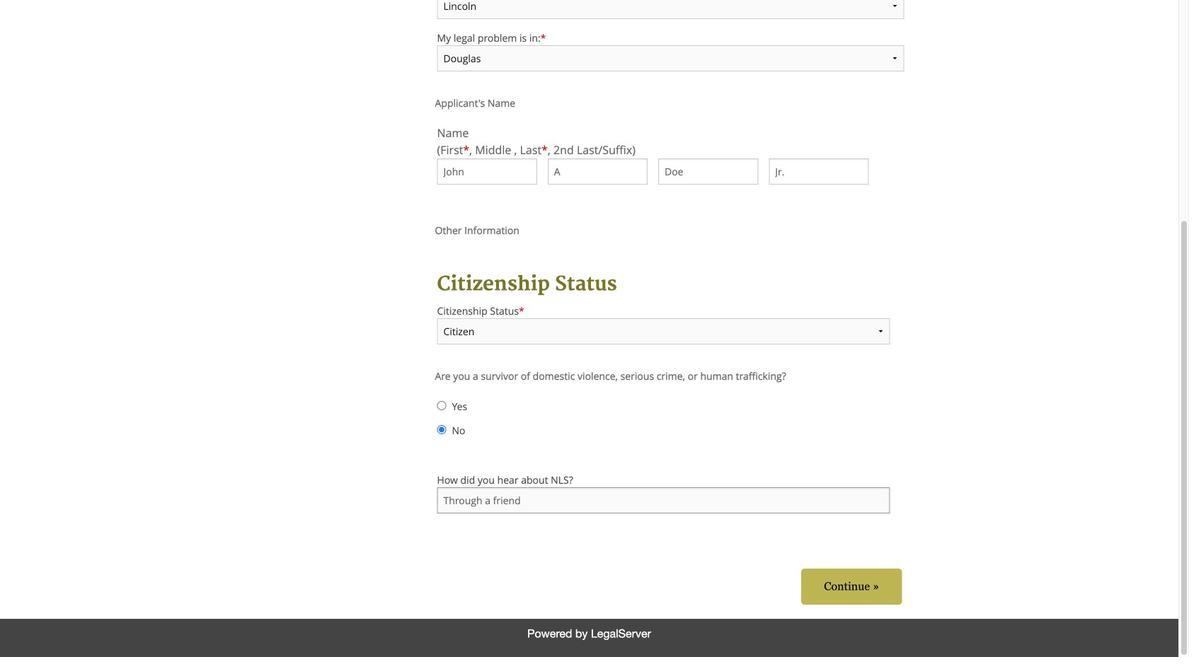 Task type: describe. For each thing, give the bounding box(es) containing it.
Continue » submit
[[801, 569, 902, 605]]

Middle text field
[[548, 159, 648, 185]]

Suffix text field
[[769, 159, 869, 185]]



Task type: locate. For each thing, give the bounding box(es) containing it.
None radio
[[437, 401, 446, 411], [437, 426, 446, 435], [437, 401, 446, 411], [437, 426, 446, 435]]

First* text field
[[437, 159, 537, 185]]

None text field
[[437, 488, 890, 514]]

Last* text field
[[658, 159, 758, 185]]



